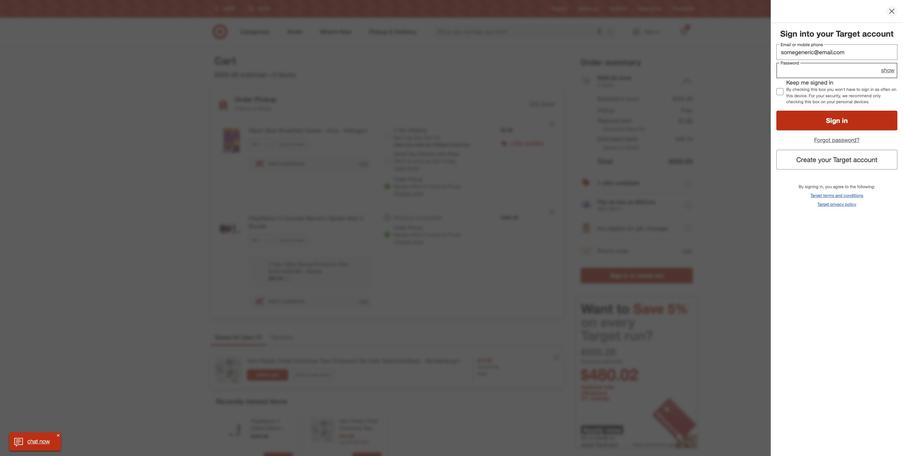 Task type: locate. For each thing, give the bounding box(es) containing it.
0 vertical spatial 5%
[[668, 301, 689, 317]]

create
[[797, 156, 817, 164]]

1 offer available button down $5.29
[[510, 140, 544, 147]]

0 vertical spatial ready
[[394, 184, 408, 190]]

none password field inside sign into your target account "dialog"
[[777, 63, 898, 78]]

device.
[[795, 93, 808, 98]]

1 substitute from the top
[[283, 161, 305, 167]]

1 store pickup radio from the top
[[384, 183, 391, 190]]

pickup down 2 items
[[255, 95, 277, 104]]

(2
[[621, 96, 625, 102]]

1 horizontal spatial finial
[[367, 419, 378, 425]]

this up 'for'
[[811, 87, 818, 92]]

2 it from the top
[[403, 158, 406, 164]]

sign in button
[[777, 111, 898, 130]]

0 vertical spatial order pickup ready within 2 hours at pinole change store
[[394, 176, 461, 197]]

checking up device.
[[793, 87, 810, 92]]

0 vertical spatial $505.28
[[215, 71, 238, 79]]

$10.50 inside $10.50 reg $15.00 sale
[[340, 434, 354, 440]]

save
[[280, 142, 290, 147], [280, 238, 290, 243], [634, 301, 665, 317]]

1 vertical spatial it
[[403, 158, 406, 164]]

by down keep
[[787, 87, 792, 92]]

0 horizontal spatial by
[[787, 87, 792, 92]]

5%
[[668, 301, 689, 317], [581, 396, 589, 402]]

$499.99)
[[283, 268, 301, 274]]

$5.29
[[501, 127, 513, 133]]

order pickup ready within 2 hours at pinole change store for 1st store pickup option from the bottom of the page
[[394, 225, 461, 245]]

change store button
[[394, 190, 424, 197], [394, 239, 424, 246]]

forgot password?
[[815, 136, 860, 144]]

your down security,
[[827, 99, 835, 104]]

2 substitute from the top
[[283, 299, 305, 305]]

bran
[[266, 127, 278, 134]]

*
[[689, 303, 690, 308]]

0 vertical spatial change
[[394, 191, 411, 197]]

save for later button
[[277, 139, 308, 150], [277, 235, 308, 246]]

0 vertical spatial tree
[[320, 358, 331, 365]]

checking
[[793, 87, 810, 92], [787, 99, 804, 104]]

by inside keep me signed in by checking this box you won't have to sign in as often on this device. for your security, we recommend only checking this box on your personal devices.
[[787, 87, 792, 92]]

set inside list item
[[359, 358, 368, 365]]

1 cart item ready to fulfill group from the top
[[211, 118, 564, 206]]

2 cart item ready to fulfill group from the top
[[211, 206, 564, 318]]

None text field
[[777, 44, 898, 60]]

in right signed
[[829, 79, 834, 86]]

0 vertical spatial 40ct
[[247, 358, 258, 365]]

by left sat,
[[407, 135, 413, 141]]

sign for sign in
[[826, 117, 841, 125]]

day
[[408, 151, 417, 157]]

within
[[409, 184, 422, 190], [409, 232, 422, 238]]

1 horizontal spatial with
[[604, 385, 615, 391]]

signed
[[811, 79, 828, 86]]

0 vertical spatial 1 offer available
[[510, 140, 544, 146]]

40ct inside list item
[[247, 358, 258, 365]]

0 vertical spatial save for later button
[[277, 139, 308, 150]]

set inside 40ct plastic finial christmas tree ornament set - wondershop™
[[363, 433, 371, 439]]

2 right man
[[360, 215, 363, 222]]

change store button up shipping
[[394, 190, 424, 197]]

store for second store pickup option from the bottom of the page
[[413, 191, 424, 197]]

more
[[408, 165, 419, 171]]

0 vertical spatial account
[[863, 29, 894, 38]]

1 get from the top
[[394, 135, 402, 141]]

for down playstation 5 console marvel's spider-man 2 bundle
[[291, 238, 296, 243]]

1 vertical spatial this
[[787, 93, 793, 98]]

$555.03 for $555.03
[[669, 157, 693, 166]]

registry link
[[552, 6, 567, 12]]

following:
[[858, 184, 876, 189]]

with
[[598, 206, 608, 212]]

order
[[415, 142, 425, 148]]

tree inside 40ct plastic finial christmas tree ornament set - wondershop™
[[363, 426, 373, 432]]

1 vertical spatial $15.00
[[347, 440, 360, 445]]

2 inside playstation 5 console marvel's spider-man 2 bundle
[[360, 215, 363, 222]]

(
[[256, 334, 257, 341]]

subtotal right current
[[602, 359, 623, 365]]

2 change store button from the top
[[394, 239, 424, 246]]

now right "chat"
[[40, 438, 50, 445]]

0 horizontal spatial tree
[[320, 358, 331, 365]]

change store button down shipping
[[394, 239, 424, 246]]

1 horizontal spatial subtotal
[[602, 359, 623, 365]]

playstation inside playstation 5 digital edition console
[[251, 419, 276, 425]]

your inside button
[[819, 156, 832, 164]]

substitute down breakfast
[[283, 161, 305, 167]]

1 vertical spatial $505.28
[[673, 95, 693, 103]]

0 vertical spatial cart item ready to fulfill group
[[211, 118, 564, 206]]

2 order pickup ready within 2 hours at pinole change store from the top
[[394, 225, 461, 245]]

console left marvel's
[[284, 215, 304, 222]]

2 get from the top
[[394, 158, 402, 164]]

None checkbox
[[777, 88, 784, 95]]

0 horizontal spatial $10.50
[[340, 434, 354, 440]]

now
[[606, 426, 622, 435], [40, 438, 50, 445]]

shop
[[296, 373, 306, 378]]

1 horizontal spatial by
[[426, 142, 431, 148]]

1 vertical spatial subtotal
[[581, 385, 603, 391]]

0 vertical spatial estimated
[[604, 126, 626, 132]]

pickup down more
[[408, 176, 423, 182]]

$15.00 inside $10.50 reg $15.00 sale
[[486, 365, 499, 370]]

ornament for pale
[[332, 358, 357, 365]]

1 vertical spatial get
[[394, 158, 402, 164]]

pay as low as $52/mo. with affirm
[[598, 199, 657, 212]]

box down signed
[[819, 87, 826, 92]]

40ct inside 40ct plastic finial christmas tree ornament set - wondershop™
[[340, 419, 349, 425]]

pinole inside 'order pickup 2 items at pinole'
[[258, 106, 271, 112]]

add a substitute for the bottom add button
[[268, 299, 305, 305]]

2 store from the top
[[413, 239, 424, 245]]

1 save for later from the top
[[280, 142, 305, 147]]

a down $69.00
[[279, 299, 282, 305]]

1 vertical spatial estimated
[[598, 136, 623, 143]]

order pickup ready within 2 hours at pinole change store for second store pickup option from the bottom of the page
[[394, 176, 461, 197]]

based on 94564
[[604, 145, 640, 151]]

1 vertical spatial $555.03
[[669, 157, 693, 166]]

2 down the stores
[[687, 25, 689, 29]]

✕ button
[[55, 433, 61, 439]]

ready for second store pickup option from the bottom of the page
[[394, 184, 408, 190]]

to left cart
[[266, 373, 270, 378]]

save for later down breakfast
[[280, 142, 305, 147]]

1 add a substitute from the top
[[268, 161, 305, 167]]

$505.28 for $505.28 subtotal
[[215, 71, 238, 79]]

2 up subtotal (2 items)
[[598, 82, 601, 88]]

$505.28 down cart
[[215, 71, 238, 79]]

estimated
[[604, 126, 626, 132], [598, 136, 623, 143]]

christmas
[[293, 358, 318, 365], [340, 426, 362, 432]]

learn more button
[[394, 165, 419, 172]]

2 vertical spatial 1
[[257, 334, 260, 341]]

$505.28 for $505.28
[[673, 95, 693, 103]]

save for later for breakfast
[[280, 142, 305, 147]]

1 vertical spatial within
[[409, 232, 422, 238]]

video
[[284, 261, 296, 267]]

1 vertical spatial $10.50
[[340, 434, 354, 440]]

sale down reg
[[478, 371, 487, 377]]

Store pickup radio
[[384, 183, 391, 190], [384, 232, 391, 239]]

now inside apply now for a credit or debit redcard
[[606, 426, 622, 435]]

1 horizontal spatial $555.03
[[669, 157, 693, 166]]

0 horizontal spatial now
[[40, 438, 50, 445]]

0 vertical spatial christmas
[[293, 358, 318, 365]]

chat now button
[[9, 433, 61, 451]]

1 vertical spatial console
[[251, 433, 269, 439]]

2 up 'raisin bran breakfast cereal - 24oz - kellogg's' image
[[235, 106, 237, 112]]

by
[[787, 87, 792, 92], [799, 184, 804, 189]]

for down breakfast
[[291, 142, 296, 147]]

1 horizontal spatial 5%
[[668, 301, 689, 317]]

to up recommend
[[857, 87, 861, 92]]

on inside on every target run?
[[581, 315, 597, 331]]

ornament inside 40ct plastic finial christmas tree ornament set pale teal/gold/slate - wondershop™ link
[[332, 358, 357, 365]]

sale for $10.50 reg $15.00 sale
[[478, 371, 487, 377]]

plastic inside list item
[[260, 358, 277, 365]]

$555.03 inside $555.03 total 2 items
[[598, 74, 618, 81]]

playstation 5 digital edition console image
[[222, 418, 247, 443], [222, 418, 247, 443]]

have
[[847, 87, 856, 92]]

0 vertical spatial add a substitute
[[268, 161, 305, 167]]

reg
[[340, 440, 346, 445]]

1 order pickup ready within 2 hours at pinole change store from the top
[[394, 176, 461, 197]]

tree up 'shop similar items'
[[320, 358, 331, 365]]

set for -
[[363, 433, 371, 439]]

within down shipping not available
[[409, 232, 422, 238]]

it down day
[[403, 135, 406, 141]]

0 horizontal spatial console
[[251, 433, 269, 439]]

1 vertical spatial add a substitute
[[268, 299, 305, 305]]

estimated for estimated taxes
[[598, 136, 623, 143]]

1 offer available button inside cart item ready to fulfill group
[[510, 140, 544, 147]]

add a substitute down breakfast
[[268, 161, 305, 167]]

substitute down $69.00
[[283, 299, 305, 305]]

0 horizontal spatial 40ct
[[247, 358, 258, 365]]

0 vertical spatial ornament
[[332, 358, 357, 365]]

sale inside $10.50 reg $15.00 sale
[[361, 440, 369, 445]]

promo
[[598, 248, 615, 255]]

None password field
[[777, 63, 898, 78]]

set
[[359, 358, 368, 365], [363, 433, 371, 439]]

0 vertical spatial subtotal
[[598, 95, 619, 103]]

your right create
[[819, 156, 832, 164]]

hours down shipping not available
[[428, 232, 440, 238]]

hours down 6pm
[[428, 184, 440, 190]]

target inside create your target account button
[[834, 156, 852, 164]]

set for pale
[[359, 358, 368, 365]]

in,
[[820, 184, 824, 189]]

cart item ready to fulfill group
[[211, 118, 564, 206], [211, 206, 564, 318]]

items inside $555.03 total 2 items
[[602, 82, 614, 88]]

0 vertical spatial 5
[[279, 215, 282, 222]]

2-
[[394, 127, 399, 133]]

0 vertical spatial pinole
[[258, 106, 271, 112]]

as
[[875, 87, 880, 92], [407, 158, 413, 164], [426, 158, 431, 164], [609, 199, 615, 206], [628, 199, 634, 206]]

1 horizontal spatial now
[[606, 426, 622, 435]]

2 add a substitute from the top
[[268, 299, 305, 305]]

games
[[298, 261, 313, 267]]

a down breakfast
[[279, 161, 282, 167]]

console down digital
[[251, 433, 269, 439]]

save for later down playstation 5 console marvel's spider-man 2 bundle
[[280, 238, 305, 243]]

raisin bran breakfast cereal - 24oz - kellogg's
[[249, 127, 367, 134]]

$10.50 inside $10.50 reg $15.00 sale
[[478, 358, 492, 364]]

1 horizontal spatial console
[[284, 215, 304, 222]]

later down raisin bran breakfast cereal - 24oz - kellogg's
[[297, 142, 305, 147]]

None radio
[[384, 215, 391, 222]]

console inside playstation 5 digital edition console
[[251, 433, 269, 439]]

1 horizontal spatial $505.28
[[581, 346, 616, 359]]

2 horizontal spatial $505.28
[[673, 95, 693, 103]]

2 vertical spatial $505.28
[[581, 346, 616, 359]]

0 vertical spatial later
[[297, 142, 305, 147]]

cereal
[[305, 127, 321, 134]]

1 within from the top
[[409, 184, 422, 190]]

playstation up digital
[[251, 419, 276, 425]]

subtotal up 5% savings
[[581, 385, 603, 391]]

security,
[[826, 93, 841, 98]]

0 horizontal spatial 1 offer available button
[[510, 140, 544, 147]]

1 offer available up low
[[598, 180, 640, 187]]

target circle link
[[638, 6, 662, 12]]

it
[[403, 135, 406, 141], [403, 158, 406, 164]]

0 vertical spatial with
[[437, 151, 446, 157]]

ornament for -
[[340, 433, 362, 439]]

estimated taxes
[[598, 136, 638, 143]]

sign down promo code
[[610, 273, 622, 280]]

0 vertical spatial save
[[280, 142, 290, 147]]

2
[[687, 25, 689, 29], [273, 71, 276, 79], [598, 82, 601, 88], [235, 106, 237, 112], [424, 184, 427, 190], [360, 215, 363, 222], [424, 232, 427, 238], [269, 261, 271, 267]]

0 vertical spatial $555.03
[[598, 74, 618, 81]]

save up video at the bottom left
[[280, 238, 290, 243]]

0 vertical spatial sale
[[478, 371, 487, 377]]

0 vertical spatial get
[[394, 135, 402, 141]]

1 vertical spatial substitute
[[283, 299, 305, 305]]

1 vertical spatial with
[[604, 385, 615, 391]]

soon
[[414, 158, 425, 164]]

1 vertical spatial available
[[617, 180, 640, 187]]

0 horizontal spatial christmas
[[293, 358, 318, 365]]

2 change from the top
[[394, 239, 411, 245]]

sale inside $10.50 reg $15.00 sale
[[478, 371, 487, 377]]

with
[[437, 151, 446, 157], [604, 385, 615, 391]]

$505.28 up free at the top right of page
[[673, 95, 693, 103]]

christmas inside list item
[[293, 358, 318, 365]]

$10.50 for $10.50 reg $15.00 sale
[[340, 434, 354, 440]]

5 inside playstation 5 console marvel's spider-man 2 bundle
[[279, 215, 282, 222]]

debit
[[581, 442, 594, 449]]

40ct plastic finial christmas tree ornament set - wondershop™ image
[[311, 418, 335, 443], [311, 418, 335, 443]]

0 vertical spatial 1
[[510, 140, 512, 146]]

subtotal for subtotal (2 items)
[[598, 95, 619, 103]]

40ct up add to cart
[[247, 358, 258, 365]]

christmas inside 40ct plastic finial christmas tree ornament set - wondershop™
[[340, 426, 362, 432]]

at down 6pm
[[442, 184, 446, 190]]

- down the "games"
[[303, 268, 305, 274]]

favorites link
[[266, 331, 298, 346]]

- inside 2 year video games protection plan ($450-$499.99) - allstate
[[303, 268, 305, 274]]

redcard down $480.02
[[585, 390, 607, 397]]

create your target account
[[797, 156, 878, 164]]

pale
[[369, 358, 380, 365]]

you up security,
[[827, 87, 834, 92]]

0 vertical spatial $15.00
[[486, 365, 499, 370]]

- right $10.50 reg $15.00 sale
[[372, 433, 374, 439]]

1 save for later button from the top
[[277, 139, 308, 150]]

1 vertical spatial save
[[280, 238, 290, 243]]

1 horizontal spatial offer
[[603, 180, 615, 187]]

0 vertical spatial plastic
[[260, 358, 277, 365]]

ornament
[[332, 358, 357, 365], [340, 433, 362, 439]]

at down shipping not available
[[442, 232, 446, 238]]

2 save for later from the top
[[280, 238, 305, 243]]

you right in,
[[826, 184, 832, 189]]

0 vertical spatial hours
[[428, 184, 440, 190]]

subtotal up 'order pickup 2 items at pinole'
[[240, 71, 266, 79]]

finial inside list item
[[278, 358, 291, 365]]

in down "personal" in the right of the page
[[842, 117, 848, 125]]

box down 'for'
[[813, 99, 820, 104]]

now for chat
[[40, 438, 50, 445]]

None radio
[[384, 134, 391, 141], [384, 158, 391, 166], [384, 134, 391, 141], [384, 158, 391, 166]]

1 vertical spatial store
[[413, 239, 424, 245]]

1 vertical spatial plastic
[[351, 419, 365, 425]]

estimated up based
[[598, 136, 623, 143]]

$15.00 for $10.50 reg $15.00 sale
[[347, 440, 360, 445]]

1 it from the top
[[403, 135, 406, 141]]

ready down learn
[[394, 184, 408, 190]]

want to save 5% *
[[581, 301, 690, 317]]

playstation inside playstation 5 console marvel's spider-man 2 bundle
[[249, 215, 277, 222]]

show
[[882, 67, 895, 74]]

2 save for later button from the top
[[277, 235, 308, 246]]

plastic inside 40ct plastic finial christmas tree ornament set - wondershop™
[[351, 419, 365, 425]]

24oz
[[327, 127, 339, 134]]

1 store from the top
[[413, 191, 424, 197]]

offer
[[514, 140, 524, 146], [603, 180, 615, 187]]

as inside keep me signed in by checking this box you won't have to sign in as often on this device. for your security, we recommend only checking this box on your personal devices.
[[875, 87, 880, 92]]

2 items
[[273, 71, 296, 79]]

subtotal (2 items)
[[598, 95, 640, 103]]

order pickup ready within 2 hours at pinole change store down not
[[394, 225, 461, 245]]

playstation 5 console marvel&#39;s spider-man 2 bundle image
[[216, 215, 245, 243]]

0 vertical spatial $10.50
[[478, 358, 492, 364]]

tree inside list item
[[320, 358, 331, 365]]

5 for digital
[[277, 419, 280, 425]]

0 vertical spatial within
[[409, 184, 422, 190]]

raisin bran breakfast cereal - 24oz - kellogg's image
[[216, 127, 245, 155]]

1 change store button from the top
[[394, 190, 424, 197]]

playstation up bundle
[[249, 215, 277, 222]]

1 left favorites
[[257, 334, 260, 341]]

order pickup ready within 2 hours at pinole change store down more
[[394, 176, 461, 197]]

1 hours from the top
[[428, 184, 440, 190]]

1 horizontal spatial $15.00
[[486, 365, 499, 370]]

1 vertical spatial wondershop™
[[340, 440, 370, 446]]

ornament inside 40ct plastic finial christmas tree ornament set - wondershop™
[[340, 433, 362, 439]]

- inside 40ct plastic finial christmas tree ornament set pale teal/gold/slate - wondershop™ link
[[422, 358, 424, 365]]

1 inside cart item ready to fulfill group
[[510, 140, 512, 146]]

for left credit
[[581, 435, 588, 442]]

$505.28 inside $505.28 current subtotal $480.02
[[581, 346, 616, 359]]

1 offer available button up $52/mo.
[[581, 172, 693, 195]]

christmas up $10.50 reg $15.00 sale
[[340, 426, 362, 432]]

now inside button
[[40, 438, 50, 445]]

0 vertical spatial save for later
[[280, 142, 305, 147]]

0 horizontal spatial $505.28
[[215, 71, 238, 79]]

$399.99
[[251, 434, 268, 440]]

1 vertical spatial change store button
[[394, 239, 424, 246]]

5 for console
[[279, 215, 282, 222]]

order down learn
[[394, 176, 407, 182]]

1 vertical spatial save for later
[[280, 238, 305, 243]]

0 horizontal spatial with
[[437, 151, 446, 157]]

What can we help you find? suggestions appear below search field
[[434, 24, 610, 40]]

target inside on every target run?
[[581, 328, 621, 344]]

40ct plastic finial christmas tree ornament set pale teal/gold/slate - wondershop™
[[247, 358, 461, 365]]

sign left into
[[781, 29, 798, 38]]

2 ready from the top
[[394, 232, 408, 238]]

with up 6pm
[[437, 151, 446, 157]]

later for console
[[297, 238, 305, 243]]

plastic up $10.50 reg $15.00 sale
[[351, 419, 365, 425]]

- left 24oz
[[323, 127, 325, 134]]

1 change from the top
[[394, 191, 411, 197]]

later down playstation 5 console marvel's spider-man 2 bundle
[[297, 238, 305, 243]]

within down more
[[409, 184, 422, 190]]

1 vertical spatial save for later button
[[277, 235, 308, 246]]

12:00pm
[[432, 142, 449, 148]]

plastic for 40ct plastic finial christmas tree ornament set pale teal/gold/slate - wondershop™
[[260, 358, 277, 365]]

40ct for 40ct plastic finial christmas tree ornament set pale teal/gold/slate - wondershop™
[[247, 358, 258, 365]]

1 vertical spatial later
[[297, 238, 305, 243]]

subtotal left (2
[[598, 95, 619, 103]]

as down delivery
[[426, 158, 431, 164]]

estimated for estimated bag fee
[[604, 126, 626, 132]]

account
[[863, 29, 894, 38], [854, 156, 878, 164]]

-
[[323, 127, 325, 134], [340, 127, 342, 134], [303, 268, 305, 274], [422, 358, 424, 365], [372, 433, 374, 439]]

sale right reg
[[361, 440, 369, 445]]

1 vertical spatial box
[[813, 99, 820, 104]]

sign into your target account dialog
[[771, 0, 904, 457]]

pickup down shipping not available
[[408, 225, 423, 231]]

finial inside 40ct plastic finial christmas tree ornament set - wondershop™
[[367, 419, 378, 425]]

devices.
[[854, 99, 870, 104]]

subtotal inside $505.28 current subtotal $480.02
[[602, 359, 623, 365]]

2 vertical spatial available
[[423, 215, 443, 221]]

$15.00 inside $10.50 reg $15.00 sale
[[347, 440, 360, 445]]

0 horizontal spatial $15.00
[[347, 440, 360, 445]]

christmas for 40ct plastic finial christmas tree ornament set pale teal/gold/slate - wondershop™
[[293, 358, 318, 365]]

order summary
[[581, 57, 641, 67]]

tree for pale
[[320, 358, 331, 365]]

1 vertical spatial tree
[[363, 426, 373, 432]]

2 within from the top
[[409, 232, 422, 238]]

change store button for second store pickup option from the bottom of the page
[[394, 190, 424, 197]]

$555.03 down the order summary
[[598, 74, 618, 81]]

on left every
[[581, 315, 597, 331]]

to
[[857, 87, 861, 92], [845, 184, 849, 189], [630, 273, 636, 280], [617, 301, 630, 317], [266, 373, 270, 378]]

1 vertical spatial order pickup ready within 2 hours at pinole change store
[[394, 225, 461, 245]]

5% savings
[[581, 396, 610, 402]]

circle
[[651, 6, 662, 11]]

1 ready from the top
[[394, 184, 408, 190]]

target terms and conditions link
[[811, 193, 864, 199]]

add button
[[359, 161, 369, 167], [682, 247, 693, 256], [359, 298, 369, 305]]

for
[[809, 93, 815, 98]]

add inside add to cart button
[[256, 373, 264, 378]]

2 vertical spatial a
[[590, 435, 593, 442]]

5 inside playstation 5 digital edition console
[[277, 419, 280, 425]]

sale for $10.50 reg $15.00 sale
[[361, 440, 369, 445]]

change store button for 1st store pickup option from the bottom of the page
[[394, 239, 424, 246]]

change up shipping
[[394, 191, 411, 197]]

redcard inside apply now for a credit or debit redcard
[[596, 442, 618, 449]]

- right teal/gold/slate
[[422, 358, 424, 365]]

raisin
[[249, 127, 264, 134]]

0 vertical spatial console
[[284, 215, 304, 222]]

it inside same day delivery with shipt get it as soon as 6pm today learn more
[[403, 158, 406, 164]]

saved
[[215, 334, 231, 341]]

sign for sign into your target account
[[781, 29, 798, 38]]

$10.50 for $10.50 reg $15.00 sale
[[478, 358, 492, 364]]

for
[[291, 142, 296, 147], [628, 225, 635, 232], [291, 238, 296, 243], [233, 334, 240, 341], [581, 435, 588, 442]]

redcard down the apply now button on the bottom of page
[[596, 442, 618, 449]]

1 horizontal spatial sign
[[781, 29, 798, 38]]

0 vertical spatial this
[[811, 87, 818, 92]]

cart
[[271, 373, 279, 378]]

2 left year
[[269, 261, 271, 267]]

redcard link
[[610, 6, 627, 12]]

1 vertical spatial by
[[799, 184, 804, 189]]

0 vertical spatial set
[[359, 358, 368, 365]]

2 down shipping not available
[[424, 232, 427, 238]]

finial
[[278, 358, 291, 365], [367, 419, 378, 425]]

save for console
[[280, 238, 290, 243]]

save for breakfast
[[280, 142, 290, 147]]

checking down device.
[[787, 99, 804, 104]]

40ct up $10.50 reg $15.00 sale
[[340, 419, 349, 425]]

order down $505.28 subtotal
[[235, 95, 253, 104]]

get up when
[[394, 135, 402, 141]]

1 vertical spatial 1
[[598, 180, 601, 187]]

1 vertical spatial sign
[[826, 117, 841, 125]]

1 vertical spatial christmas
[[340, 426, 362, 432]]



Task type: vqa. For each thing, say whether or not it's contained in the screenshot.
later to the middle
yes



Task type: describe. For each thing, give the bounding box(es) containing it.
credit
[[594, 435, 609, 442]]

shop similar items
[[296, 373, 331, 378]]

on down estimated taxes
[[619, 145, 625, 151]]

Service plan checkbox
[[256, 269, 263, 276]]

for inside apply now for a credit or debit redcard
[[581, 435, 588, 442]]

bundle
[[249, 223, 267, 230]]

chat
[[27, 438, 38, 445]]

1 horizontal spatial by
[[799, 184, 804, 189]]

1 vertical spatial a
[[279, 299, 282, 305]]

get inside same day delivery with shipt get it as soon as 6pm today learn more
[[394, 158, 402, 164]]

change for second store pickup option from the bottom of the page
[[394, 191, 411, 197]]

affirm
[[609, 206, 622, 212]]

40ct plastic finial christmas tree ornament set pale teal/gold/slate - wondershop™ link
[[247, 358, 461, 366]]

cart item ready to fulfill group containing playstation 5 console marvel's spider-man 2 bundle
[[211, 206, 564, 318]]

2 vertical spatial later
[[242, 334, 254, 341]]

similar
[[307, 373, 319, 378]]

year
[[273, 261, 282, 267]]

2 inside $555.03 total 2 items
[[598, 82, 601, 88]]

for right saved
[[233, 334, 240, 341]]

add to cart
[[256, 373, 279, 378]]

2 hours from the top
[[428, 232, 440, 238]]

0 horizontal spatial 1
[[257, 334, 260, 341]]

now for apply
[[606, 426, 622, 435]]

2 vertical spatial at
[[442, 232, 446, 238]]

ad
[[593, 6, 599, 11]]

chat now dialog
[[9, 433, 61, 451]]

1 vertical spatial 1 offer available button
[[581, 172, 693, 195]]

weekly ad link
[[579, 6, 599, 12]]

sign in to check out
[[610, 273, 664, 280]]

regional fees
[[598, 117, 632, 124]]

pay
[[598, 199, 608, 206]]

plastic for 40ct plastic finial christmas tree ornament set - wondershop™
[[351, 419, 365, 425]]

target circle
[[638, 6, 662, 11]]

policy
[[845, 202, 857, 207]]

target privacy policy link
[[818, 201, 857, 208]]

for left gift
[[628, 225, 635, 232]]

your right into
[[817, 29, 834, 38]]

find stores link
[[673, 6, 695, 12]]

$69.00
[[269, 276, 283, 282]]

0 vertical spatial by
[[407, 135, 413, 141]]

playstation for playstation 5 digital edition console
[[251, 419, 276, 425]]

- inside 40ct plastic finial christmas tree ornament set - wondershop™
[[372, 433, 374, 439]]

teal/gold/slate
[[382, 358, 420, 365]]

save for later button for breakfast
[[277, 139, 308, 150]]

cart item ready to fulfill group containing raisin bran breakfast cereal - 24oz - kellogg's
[[211, 118, 564, 206]]

store for 1st store pickup option from the bottom of the page
[[413, 239, 424, 245]]

ready for 1st store pickup option from the bottom of the page
[[394, 232, 408, 238]]

as down day
[[407, 158, 413, 164]]

digital
[[251, 426, 265, 432]]

sign in
[[826, 117, 848, 125]]

create your target account button
[[777, 150, 898, 170]]

allstate
[[306, 268, 322, 274]]

find stores
[[673, 6, 695, 11]]

$48.75
[[676, 136, 693, 143]]

offer inside cart item ready to fulfill group
[[514, 140, 524, 146]]

recently
[[216, 398, 244, 406]]

chat now
[[27, 438, 50, 445]]

finial for 40ct plastic finial christmas tree ornament set - wondershop™
[[367, 419, 378, 425]]

to inside 40ct plastic finial christmas tree ornament set pale teal/gold/slate - wondershop™ list item
[[266, 373, 270, 378]]

reg
[[478, 365, 485, 370]]

none checkbox inside sign into your target account "dialog"
[[777, 88, 784, 95]]

2 vertical spatial this
[[805, 99, 812, 104]]

2 vertical spatial you
[[826, 184, 832, 189]]

1 vertical spatial redcard
[[585, 390, 607, 397]]

the
[[850, 184, 856, 189]]

on down security,
[[821, 99, 826, 104]]

0 horizontal spatial available
[[423, 215, 443, 221]]

on every target run?
[[581, 315, 654, 344]]

$555.03 for $555.03 total 2 items
[[598, 74, 618, 81]]

$499.99
[[501, 215, 519, 221]]

wondershop™ inside list item
[[425, 358, 461, 365]]

($450-
[[269, 268, 283, 274]]

items inside 'order pickup 2 items at pinole'
[[239, 106, 251, 112]]

1 vertical spatial pinole
[[447, 184, 461, 190]]

console inside playstation 5 console marvel's spider-man 2 bundle
[[284, 215, 304, 222]]

2 horizontal spatial 1
[[598, 180, 601, 187]]

1 offer available inside cart item ready to fulfill group
[[510, 140, 544, 146]]

order up $555.03 total 2 items
[[581, 57, 603, 67]]

2 inside 2 year video games protection plan ($450-$499.99) - allstate
[[269, 261, 271, 267]]

1 vertical spatial offer
[[603, 180, 615, 187]]

or
[[610, 435, 615, 442]]

40ct plastic finial christmas tree ornament set pale teal/gold/slate - wondershop&#8482; image
[[215, 356, 243, 384]]

add a substitute for add button to the top
[[268, 161, 305, 167]]

0 vertical spatial available
[[525, 140, 544, 146]]

- right 24oz
[[340, 127, 342, 134]]

in right sign
[[871, 87, 874, 92]]

not
[[598, 225, 607, 232]]

a inside apply now for a credit or debit redcard
[[590, 435, 593, 442]]

$1.00 button
[[679, 116, 693, 126]]

get inside 2-day shipping get it by sat, nov 18 when you order by 12:00pm tomorrow
[[394, 135, 402, 141]]

it inside 2-day shipping get it by sat, nov 18 when you order by 12:00pm tomorrow
[[403, 135, 406, 141]]

pickup inside 'order pickup 2 items at pinole'
[[255, 95, 277, 104]]

within for the change store button related to 1st store pickup option from the bottom of the page
[[409, 232, 422, 238]]

2 store pickup radio from the top
[[384, 232, 391, 239]]

$10.50 reg $15.00 sale
[[340, 434, 369, 445]]

order inside 'order pickup 2 items at pinole'
[[235, 95, 253, 104]]

run?
[[625, 328, 654, 344]]

2-day shipping get it by sat, nov 18 when you order by 12:00pm tomorrow
[[394, 127, 470, 148]]

later for breakfast
[[297, 142, 305, 147]]

learn
[[394, 165, 406, 171]]

2 down same day delivery with shipt get it as soon as 6pm today learn more
[[424, 184, 427, 190]]

at inside 'order pickup 2 items at pinole'
[[252, 106, 256, 112]]

change for 1st store pickup option from the bottom of the page
[[394, 239, 411, 245]]

to left the
[[845, 184, 849, 189]]

save for later button for console
[[277, 235, 308, 246]]

not
[[415, 215, 422, 221]]

items inside shop similar items button
[[320, 373, 331, 378]]

nov
[[424, 135, 433, 141]]

password?
[[832, 136, 860, 144]]

terms
[[824, 193, 835, 198]]

2 vertical spatial save
[[634, 301, 665, 317]]

)
[[260, 334, 262, 341]]

2 right $505.28 subtotal
[[273, 71, 276, 79]]

to left check
[[630, 273, 636, 280]]

stores
[[682, 6, 695, 11]]

christmas for 40ct plastic finial christmas tree ornament set - wondershop™
[[340, 426, 362, 432]]

0 horizontal spatial subtotal
[[240, 71, 266, 79]]

1 vertical spatial add button
[[682, 247, 693, 256]]

with inside same day delivery with shipt get it as soon as 6pm today learn more
[[437, 151, 446, 157]]

same
[[394, 151, 407, 157]]

40ct for 40ct plastic finial christmas tree ornament set - wondershop™
[[340, 419, 349, 425]]

subtotal for subtotal with
[[581, 385, 603, 391]]

2 vertical spatial add button
[[359, 298, 369, 305]]

2 vertical spatial pinole
[[447, 232, 461, 238]]

save for later for console
[[280, 238, 305, 243]]

me
[[801, 79, 809, 86]]

40ct plastic finial christmas tree ornament set pale teal/gold/slate - wondershop™ list item
[[210, 352, 564, 389]]

wondershop™ inside 40ct plastic finial christmas tree ornament set - wondershop™
[[340, 440, 370, 446]]

forgot
[[815, 136, 831, 144]]

sign in to check out button
[[581, 268, 693, 284]]

total
[[598, 158, 613, 166]]

every
[[601, 315, 636, 331]]

1 vertical spatial checking
[[787, 99, 804, 104]]

as up affirm
[[609, 199, 615, 206]]

on right often
[[892, 87, 897, 92]]

0 vertical spatial add button
[[359, 161, 369, 167]]

sign for sign in to check out
[[610, 273, 622, 280]]

1 vertical spatial by
[[426, 142, 431, 148]]

raisin bran breakfast cereal - 24oz - kellogg's link
[[249, 127, 373, 135]]

$505.28 for $505.28 current subtotal $480.02
[[581, 346, 616, 359]]

pickup up regional
[[598, 107, 615, 114]]

0 vertical spatial box
[[819, 87, 826, 92]]

1 horizontal spatial 1 offer available
[[598, 180, 640, 187]]

$15.00 for $10.50 reg $15.00 sale
[[486, 365, 499, 370]]

kellogg's
[[344, 127, 367, 134]]

target inside target circle link
[[638, 6, 650, 11]]

to inside keep me signed in by checking this box you won't have to sign in as often on this device. for your security, we recommend only checking this box on your personal devices.
[[857, 87, 861, 92]]

savings
[[591, 396, 610, 402]]

finial for 40ct plastic finial christmas tree ornament set pale teal/gold/slate - wondershop™
[[278, 358, 291, 365]]

marvel's
[[306, 215, 327, 222]]

your right 'for'
[[816, 93, 825, 98]]

playstation 5 console marvel's spider-man 2 bundle
[[249, 215, 363, 230]]

order down shipping
[[394, 225, 407, 231]]

1 vertical spatial at
[[442, 184, 446, 190]]

0 vertical spatial checking
[[793, 87, 810, 92]]

as right low
[[628, 199, 634, 206]]

in left check
[[624, 273, 629, 280]]

based
[[604, 145, 618, 151]]

2 inside 'order pickup 2 items at pinole'
[[235, 106, 237, 112]]

playstation 5 digital edition console
[[251, 419, 281, 439]]

1 vertical spatial 5%
[[581, 396, 589, 402]]

gift
[[636, 225, 644, 232]]

target inside target terms and conditions link
[[811, 193, 823, 198]]

and
[[836, 193, 843, 198]]

recommend
[[849, 93, 872, 98]]

weekly ad
[[579, 6, 599, 11]]

none text field inside sign into your target account "dialog"
[[777, 44, 898, 60]]

you inside 2-day shipping get it by sat, nov 18 when you order by 12:00pm tomorrow
[[406, 142, 413, 148]]

playstation 5 console marvel's spider-man 2 bundle link
[[249, 215, 373, 231]]

privacy
[[831, 202, 844, 207]]

affirm image
[[582, 201, 591, 208]]

within for the change store button related to second store pickup option from the bottom of the page
[[409, 184, 422, 190]]

playstation for playstation 5 console marvel's spider-man 2 bundle
[[249, 215, 277, 222]]

target inside target privacy policy link
[[818, 202, 830, 207]]

account inside button
[[854, 156, 878, 164]]

recently viewed items
[[216, 398, 287, 406]]

0 vertical spatial redcard
[[610, 6, 627, 11]]

$480.02
[[581, 365, 639, 385]]

personal
[[837, 99, 853, 104]]

0 vertical spatial a
[[279, 161, 282, 167]]

tree for -
[[363, 426, 373, 432]]

into
[[800, 29, 815, 38]]

shipping not available
[[394, 215, 443, 221]]

you inside keep me signed in by checking this box you won't have to sign in as often on this device. for your security, we recommend only checking this box on your personal devices.
[[827, 87, 834, 92]]

viewed
[[246, 398, 268, 406]]

shipping
[[408, 127, 427, 133]]

spider-
[[329, 215, 348, 222]]

add to cart button
[[247, 370, 288, 381]]

affirm image
[[581, 200, 592, 212]]

edition
[[266, 426, 281, 432]]

to right "want"
[[617, 301, 630, 317]]

won't
[[835, 87, 846, 92]]

summary
[[605, 57, 641, 67]]



